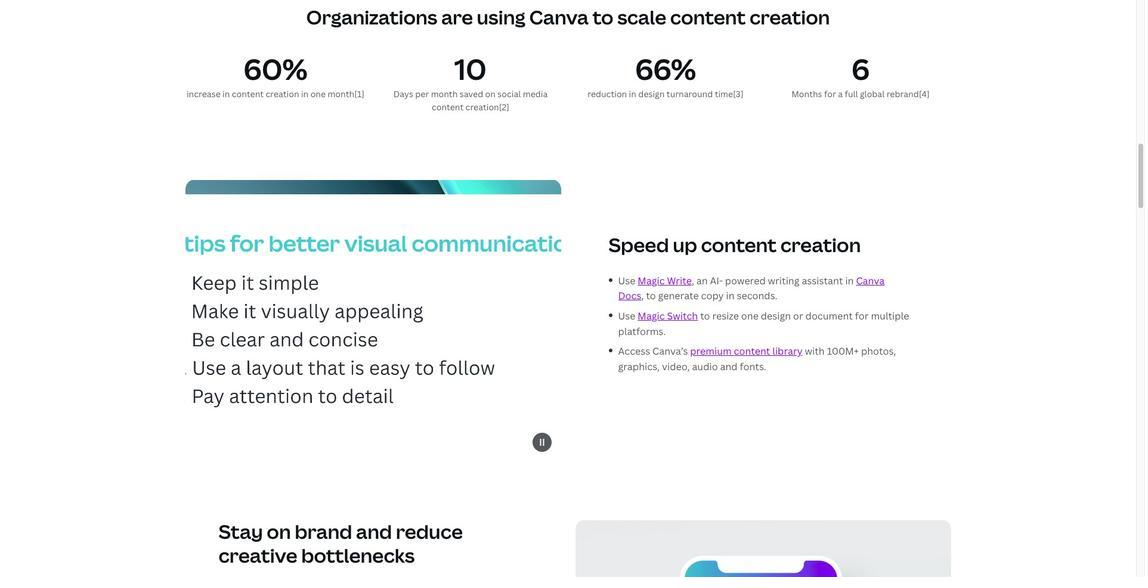 Task type: locate. For each thing, give the bounding box(es) containing it.
on up creation[2]
[[486, 89, 496, 100]]

to
[[593, 4, 614, 30], [647, 290, 656, 303], [701, 310, 711, 323]]

60%
[[244, 50, 308, 88]]

for left a
[[825, 89, 837, 100]]

magic up docs
[[638, 274, 665, 288]]

0 vertical spatial design
[[639, 89, 665, 100]]

days
[[394, 89, 414, 100]]

one inside 60% increase in content creation in one month[1]
[[311, 89, 326, 100]]

stay
[[219, 519, 263, 545]]

1 horizontal spatial and
[[721, 360, 738, 374]]

60% increase in content creation in one month[1]
[[187, 50, 365, 100]]

ai-
[[710, 274, 723, 288]]

1 horizontal spatial design
[[761, 310, 791, 323]]

month[1]
[[328, 89, 365, 100]]

1 vertical spatial and
[[356, 519, 392, 545]]

0 horizontal spatial design
[[639, 89, 665, 100]]

and inside 'stay on brand and reduce creative bottlenecks'
[[356, 519, 392, 545]]

increase
[[187, 89, 221, 100]]

content
[[671, 4, 746, 30], [232, 89, 264, 100], [432, 102, 464, 113], [702, 232, 777, 258], [734, 345, 771, 358]]

in down use magic write , an ai- powered writing assistant in
[[727, 290, 735, 303]]

media
[[523, 89, 548, 100]]

use down docs
[[619, 310, 636, 323]]

66%
[[636, 50, 696, 88]]

2 vertical spatial to
[[701, 310, 711, 323]]

1 horizontal spatial ,
[[692, 274, 695, 288]]

1 vertical spatial for
[[856, 310, 869, 323]]

speed
[[609, 232, 669, 258]]

0 vertical spatial for
[[825, 89, 837, 100]]

in
[[223, 89, 230, 100], [301, 89, 309, 100], [629, 89, 637, 100], [846, 274, 854, 288], [727, 290, 735, 303]]

premium
[[691, 345, 732, 358]]

1 magic from the top
[[638, 274, 665, 288]]

design
[[639, 89, 665, 100], [761, 310, 791, 323]]

use
[[619, 274, 636, 288], [619, 310, 636, 323]]

1 vertical spatial magic
[[638, 310, 665, 323]]

or
[[794, 310, 804, 323]]

, left an
[[692, 274, 695, 288]]

for
[[825, 89, 837, 100], [856, 310, 869, 323]]

design left or
[[761, 310, 791, 323]]

magic for switch
[[638, 310, 665, 323]]

access
[[619, 345, 651, 358]]

to down magic write "link"
[[647, 290, 656, 303]]

months
[[792, 89, 823, 100]]

design inside 66% reduction in design turnaround time[3]
[[639, 89, 665, 100]]

platforms.
[[619, 325, 666, 338]]

canva right using
[[530, 4, 589, 30]]

an
[[697, 274, 708, 288]]

turnaround
[[667, 89, 713, 100]]

in right reduction
[[629, 89, 637, 100]]

0 horizontal spatial on
[[267, 519, 291, 545]]

0 horizontal spatial and
[[356, 519, 392, 545]]

2 use from the top
[[619, 310, 636, 323]]

1 horizontal spatial for
[[856, 310, 869, 323]]

use magic switch
[[619, 310, 698, 323]]

bottlenecks
[[301, 543, 415, 569]]

canva
[[530, 4, 589, 30], [857, 274, 885, 288]]

1 horizontal spatial one
[[742, 310, 759, 323]]

one down seconds.
[[742, 310, 759, 323]]

1 vertical spatial creation
[[266, 89, 299, 100]]

0 vertical spatial one
[[311, 89, 326, 100]]

content inside 60% increase in content creation in one month[1]
[[232, 89, 264, 100]]

1 use from the top
[[619, 274, 636, 288]]

and right brand
[[356, 519, 392, 545]]

0 horizontal spatial for
[[825, 89, 837, 100]]

1 vertical spatial on
[[267, 519, 291, 545]]

rebrand[4]
[[887, 89, 930, 100]]

for left multiple
[[856, 310, 869, 323]]

on
[[486, 89, 496, 100], [267, 519, 291, 545]]

to resize one design or document for multiple platforms.
[[619, 310, 910, 338]]

0 vertical spatial magic
[[638, 274, 665, 288]]

and down premium content library link
[[721, 360, 738, 374]]

use up docs
[[619, 274, 636, 288]]

0 horizontal spatial canva
[[530, 4, 589, 30]]

time[3]
[[715, 89, 744, 100]]

0 vertical spatial use
[[619, 274, 636, 288]]

design inside to resize one design or document for multiple platforms.
[[761, 310, 791, 323]]

canva inside the canva docs
[[857, 274, 885, 288]]

to down , to generate copy in seconds.
[[701, 310, 711, 323]]

0 horizontal spatial ,
[[642, 290, 644, 303]]

switch
[[668, 310, 698, 323]]

1 horizontal spatial on
[[486, 89, 496, 100]]

1 vertical spatial use
[[619, 310, 636, 323]]

to left the scale
[[593, 4, 614, 30]]

copy
[[702, 290, 724, 303]]

2 vertical spatial creation
[[781, 232, 861, 258]]

1 vertical spatial one
[[742, 310, 759, 323]]

using
[[477, 4, 526, 30]]

1 vertical spatial design
[[761, 310, 791, 323]]

0 horizontal spatial one
[[311, 89, 326, 100]]

,
[[692, 274, 695, 288], [642, 290, 644, 303]]

design down 66%
[[639, 89, 665, 100]]

10 days per month saved on social media content creation[2]
[[394, 50, 548, 113]]

one left month[1]
[[311, 89, 326, 100]]

speed up content creation
[[609, 232, 861, 258]]

1 horizontal spatial canva
[[857, 274, 885, 288]]

on inside 'stay on brand and reduce creative bottlenecks'
[[267, 519, 291, 545]]

, to generate copy in seconds.
[[642, 290, 778, 303]]

use for use magic write , an ai- powered writing assistant in
[[619, 274, 636, 288]]

2 horizontal spatial to
[[701, 310, 711, 323]]

multiple
[[872, 310, 910, 323]]

on right 'stay'
[[267, 519, 291, 545]]

creation
[[750, 4, 831, 30], [266, 89, 299, 100], [781, 232, 861, 258]]

magic
[[638, 274, 665, 288], [638, 310, 665, 323]]

1 vertical spatial to
[[647, 290, 656, 303]]

to inside to resize one design or document for multiple platforms.
[[701, 310, 711, 323]]

canva docs
[[619, 274, 885, 303]]

graphics,
[[619, 360, 660, 374]]

canva's
[[653, 345, 688, 358]]

2 magic from the top
[[638, 310, 665, 323]]

social
[[498, 89, 521, 100]]

for inside 6 months for a full global rebrand[4]
[[825, 89, 837, 100]]

one
[[311, 89, 326, 100], [742, 310, 759, 323]]

canva up multiple
[[857, 274, 885, 288]]

audio
[[693, 360, 718, 374]]

magic up platforms.
[[638, 310, 665, 323]]

, up use magic switch
[[642, 290, 644, 303]]

1 vertical spatial canva
[[857, 274, 885, 288]]

0 vertical spatial to
[[593, 4, 614, 30]]

and inside with 100m+ photos, graphics, video, audio and fonts.
[[721, 360, 738, 374]]

and
[[721, 360, 738, 374], [356, 519, 392, 545]]

0 vertical spatial and
[[721, 360, 738, 374]]

access canva's premium content library
[[619, 345, 803, 358]]

writing
[[768, 274, 800, 288]]

0 vertical spatial canva
[[530, 4, 589, 30]]

0 vertical spatial on
[[486, 89, 496, 100]]

in right assistant on the right top
[[846, 274, 854, 288]]

fonts.
[[740, 360, 767, 374]]

content inside 10 days per month saved on social media content creation[2]
[[432, 102, 464, 113]]

creation inside 60% increase in content creation in one month[1]
[[266, 89, 299, 100]]

global
[[861, 89, 885, 100]]



Task type: describe. For each thing, give the bounding box(es) containing it.
use magic write , an ai- powered writing assistant in
[[619, 274, 857, 288]]

canva docs link
[[619, 274, 885, 303]]

docs
[[619, 290, 642, 303]]

premium content library link
[[691, 345, 803, 358]]

reduce
[[396, 519, 463, 545]]

video,
[[662, 360, 690, 374]]

reduction
[[588, 89, 627, 100]]

creative
[[219, 543, 298, 569]]

with 100m+ photos, graphics, video, audio and fonts.
[[619, 345, 897, 374]]

in right increase
[[223, 89, 230, 100]]

1 vertical spatial ,
[[642, 290, 644, 303]]

month
[[431, 89, 458, 100]]

0 horizontal spatial to
[[593, 4, 614, 30]]

0 vertical spatial creation
[[750, 4, 831, 30]]

full
[[845, 89, 859, 100]]

are
[[442, 4, 473, 30]]

6
[[852, 50, 870, 88]]

design for 66%
[[639, 89, 665, 100]]

assistant
[[802, 274, 844, 288]]

magic write link
[[638, 274, 692, 288]]

a
[[839, 89, 843, 100]]

use for use magic switch
[[619, 310, 636, 323]]

with
[[805, 345, 825, 358]]

0 vertical spatial ,
[[692, 274, 695, 288]]

organizations are using canva to scale content creation
[[306, 4, 831, 30]]

resize
[[713, 310, 739, 323]]

on inside 10 days per month saved on social media content creation[2]
[[486, 89, 496, 100]]

write
[[668, 274, 692, 288]]

creation[2]
[[466, 102, 510, 113]]

scale
[[618, 4, 667, 30]]

organizations
[[306, 4, 438, 30]]

magic for write
[[638, 274, 665, 288]]

up
[[673, 232, 698, 258]]

one inside to resize one design or document for multiple platforms.
[[742, 310, 759, 323]]

in down 60%
[[301, 89, 309, 100]]

in inside 66% reduction in design turnaround time[3]
[[629, 89, 637, 100]]

per
[[416, 89, 429, 100]]

brand
[[295, 519, 352, 545]]

6 months for a full global rebrand[4]
[[792, 50, 930, 100]]

library
[[773, 345, 803, 358]]

1 horizontal spatial to
[[647, 290, 656, 303]]

photos,
[[862, 345, 897, 358]]

66% reduction in design turnaround time[3]
[[588, 50, 744, 100]]

saved
[[460, 89, 484, 100]]

seconds.
[[737, 290, 778, 303]]

stay on brand and reduce creative bottlenecks
[[219, 519, 463, 569]]

design for to
[[761, 310, 791, 323]]

10
[[455, 50, 487, 88]]

100m+
[[828, 345, 859, 358]]

magic switch link
[[638, 310, 698, 323]]

powered
[[726, 274, 766, 288]]

generate
[[659, 290, 699, 303]]

document
[[806, 310, 853, 323]]

for inside to resize one design or document for multiple platforms.
[[856, 310, 869, 323]]



Task type: vqa. For each thing, say whether or not it's contained in the screenshot.
/ at the bottom right of page
no



